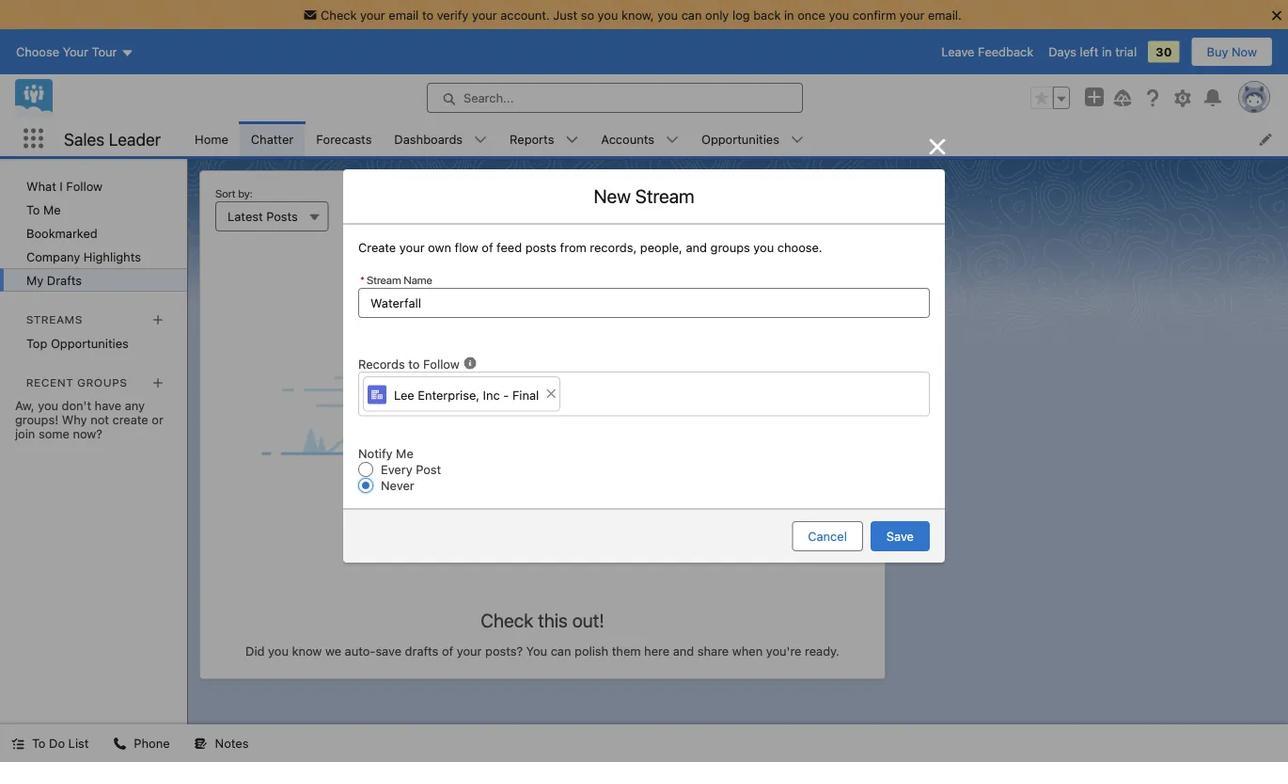 Task type: describe. For each thing, give the bounding box(es) containing it.
share
[[698, 644, 729, 658]]

create
[[358, 240, 396, 254]]

home link
[[184, 121, 240, 156]]

text default image for notes
[[194, 737, 208, 750]]

check this out!
[[481, 609, 605, 631]]

from
[[560, 240, 587, 254]]

know,
[[622, 8, 655, 22]]

do
[[49, 736, 65, 750]]

1 vertical spatial to
[[409, 357, 420, 371]]

save
[[376, 644, 402, 658]]

reports link
[[499, 121, 566, 156]]

posts?
[[486, 644, 523, 658]]

0 vertical spatial can
[[682, 8, 702, 22]]

what i follow to me bookmarked company highlights my drafts
[[26, 179, 141, 287]]

groups
[[77, 376, 128, 389]]

aw,
[[15, 398, 34, 412]]

reports list item
[[499, 121, 590, 156]]

did
[[246, 644, 265, 658]]

cancel button
[[792, 521, 864, 551]]

leader
[[109, 129, 161, 149]]

some
[[39, 426, 70, 440]]

your left email.
[[900, 8, 925, 22]]

know
[[292, 644, 322, 658]]

choose.
[[778, 240, 823, 254]]

and inside check this out! status
[[673, 644, 695, 658]]

dashboards list item
[[383, 121, 499, 156]]

* stream name
[[360, 273, 433, 286]]

auto-
[[345, 644, 376, 658]]

posts
[[526, 240, 557, 254]]

never
[[381, 478, 415, 492]]

opportunities inside list item
[[702, 132, 780, 146]]

dashboards
[[395, 132, 463, 146]]

to do list button
[[0, 724, 100, 762]]

records
[[358, 357, 405, 371]]

i
[[60, 179, 63, 193]]

stream for new stream
[[636, 185, 695, 207]]

now
[[1233, 45, 1258, 59]]

accounts list item
[[590, 121, 691, 156]]

polish
[[575, 644, 609, 658]]

you
[[527, 644, 548, 658]]

bookmarked link
[[0, 221, 187, 245]]

recent
[[26, 376, 74, 389]]

of inside check this out! status
[[442, 644, 454, 658]]

0 vertical spatial to
[[422, 8, 434, 22]]

1 horizontal spatial text default image
[[464, 357, 477, 370]]

chatter link
[[240, 121, 305, 156]]

groups
[[711, 240, 751, 254]]

verify
[[437, 8, 469, 22]]

company
[[26, 249, 80, 263]]

0 vertical spatial in
[[785, 8, 795, 22]]

opportunities list item
[[691, 121, 816, 156]]

post
[[416, 462, 441, 476]]

drafts
[[47, 273, 82, 287]]

confirm
[[853, 8, 897, 22]]

dashboards link
[[383, 121, 474, 156]]

reports
[[510, 132, 555, 146]]

to do list
[[32, 736, 89, 750]]

accounts
[[602, 132, 655, 146]]

once
[[798, 8, 826, 22]]

left
[[1081, 45, 1099, 59]]

now?
[[73, 426, 102, 440]]

drafts
[[405, 644, 439, 658]]

lee enterprise, inc - final
[[394, 388, 539, 402]]

forecasts link
[[305, 121, 383, 156]]

can inside check this out! status
[[551, 644, 572, 658]]

forecasts
[[316, 132, 372, 146]]

follow for to
[[423, 357, 460, 371]]

stream for * stream name
[[367, 273, 401, 286]]

*
[[360, 273, 365, 286]]

records to follow
[[358, 357, 460, 371]]

account.
[[501, 8, 550, 22]]

you inside aw, you don't have any groups!
[[38, 398, 58, 412]]

phone
[[134, 736, 170, 750]]

create
[[112, 412, 148, 426]]

or
[[152, 412, 164, 426]]

buy
[[1208, 45, 1229, 59]]

0 vertical spatial and
[[686, 240, 708, 254]]

name
[[404, 273, 433, 286]]

me inside what i follow to me bookmarked company highlights my drafts
[[43, 202, 61, 216]]

text default image inside the phone button
[[113, 737, 126, 750]]

we
[[325, 644, 342, 658]]

why not create or join some now?
[[15, 412, 164, 440]]

home
[[195, 132, 229, 146]]

so
[[581, 8, 595, 22]]

by:
[[238, 186, 253, 199]]

0 vertical spatial of
[[482, 240, 494, 254]]

search...
[[464, 91, 514, 105]]

days left in trial
[[1049, 45, 1138, 59]]

every
[[381, 462, 413, 476]]

email.
[[929, 8, 962, 22]]

what i follow link
[[0, 174, 187, 198]]

you're
[[767, 644, 802, 658]]

what
[[26, 179, 56, 193]]

1 horizontal spatial in
[[1103, 45, 1113, 59]]

sort by:
[[215, 186, 253, 199]]

recent groups
[[26, 376, 128, 389]]

leave
[[942, 45, 975, 59]]



Task type: vqa. For each thing, say whether or not it's contained in the screenshot.
"Acme - 170 Widgets (Sample)" link
no



Task type: locate. For each thing, give the bounding box(es) containing it.
can left 'only'
[[682, 8, 702, 22]]

when
[[733, 644, 763, 658]]

recent groups link
[[26, 376, 128, 389]]

check left the email
[[321, 8, 357, 22]]

inverse image
[[927, 136, 949, 158]]

0 horizontal spatial in
[[785, 8, 795, 22]]

create your own flow of feed posts from records, people, and groups you choose.
[[358, 240, 823, 254]]

you right "so"
[[598, 8, 619, 22]]

buy now button
[[1192, 37, 1274, 67]]

flow
[[455, 240, 479, 254]]

stream up the people,
[[636, 185, 695, 207]]

0 vertical spatial to
[[26, 202, 40, 216]]

me
[[43, 202, 61, 216], [396, 447, 414, 461]]

1 horizontal spatial of
[[482, 240, 494, 254]]

1 vertical spatial of
[[442, 644, 454, 658]]

follow up enterprise,
[[423, 357, 460, 371]]

cancel
[[808, 529, 848, 543]]

text default image
[[464, 357, 477, 370], [113, 737, 126, 750]]

only
[[706, 8, 730, 22]]

None text field
[[358, 288, 931, 318]]

0 vertical spatial check
[[321, 8, 357, 22]]

new stream
[[594, 185, 695, 207]]

sales
[[64, 129, 105, 149]]

search... button
[[427, 83, 803, 113]]

1 horizontal spatial can
[[682, 8, 702, 22]]

1 vertical spatial in
[[1103, 45, 1113, 59]]

save button
[[871, 521, 931, 551]]

notes
[[215, 736, 249, 750]]

check your email to verify your account. just so you know, you can only log back in once you confirm your email.
[[321, 8, 962, 22]]

1 text default image from the left
[[11, 737, 24, 750]]

own
[[428, 240, 452, 254]]

my drafts link
[[0, 268, 187, 292]]

feedback
[[979, 45, 1034, 59]]

follow for i
[[66, 179, 103, 193]]

you right once
[[829, 8, 850, 22]]

text default image
[[11, 737, 24, 750], [194, 737, 208, 750]]

you inside check this out! status
[[268, 644, 289, 658]]

0 vertical spatial opportunities
[[702, 132, 780, 146]]

you right did
[[268, 644, 289, 658]]

text default image up 'lee enterprise, inc - final'
[[464, 357, 477, 370]]

to right the email
[[422, 8, 434, 22]]

to right the records
[[409, 357, 420, 371]]

1 horizontal spatial opportunities
[[702, 132, 780, 146]]

0 horizontal spatial text default image
[[113, 737, 126, 750]]

every post
[[381, 462, 441, 476]]

you right groups
[[754, 240, 775, 254]]

0 horizontal spatial stream
[[367, 273, 401, 286]]

your left posts?
[[457, 644, 482, 658]]

in
[[785, 8, 795, 22], [1103, 45, 1113, 59]]

in right left
[[1103, 45, 1113, 59]]

1 vertical spatial follow
[[423, 357, 460, 371]]

me up every post
[[396, 447, 414, 461]]

me down i
[[43, 202, 61, 216]]

1 horizontal spatial to
[[422, 8, 434, 22]]

lee
[[394, 388, 415, 402]]

join
[[15, 426, 35, 440]]

text default image left notes
[[194, 737, 208, 750]]

lee enterprise, inc - final link
[[363, 376, 561, 412]]

-
[[504, 388, 509, 402]]

check inside status
[[481, 609, 534, 631]]

enterprise,
[[418, 388, 480, 402]]

and right "here"
[[673, 644, 695, 658]]

follow inside what i follow to me bookmarked company highlights my drafts
[[66, 179, 103, 193]]

top opportunities link
[[0, 331, 187, 355]]

check this out! status
[[208, 564, 878, 659]]

text default image left do
[[11, 737, 24, 750]]

new
[[594, 185, 631, 207]]

here
[[645, 644, 670, 658]]

streams
[[26, 312, 83, 326]]

0 horizontal spatial check
[[321, 8, 357, 22]]

not
[[90, 412, 109, 426]]

your left the email
[[360, 8, 386, 22]]

1 horizontal spatial text default image
[[194, 737, 208, 750]]

check up posts?
[[481, 609, 534, 631]]

1 vertical spatial to
[[32, 736, 46, 750]]

buy now
[[1208, 45, 1258, 59]]

notify me
[[358, 447, 414, 461]]

have
[[95, 398, 122, 412]]

to left do
[[32, 736, 46, 750]]

my
[[26, 273, 44, 287]]

of right flow
[[482, 240, 494, 254]]

your inside check this out! status
[[457, 644, 482, 658]]

1 horizontal spatial stream
[[636, 185, 695, 207]]

1 horizontal spatial follow
[[423, 357, 460, 371]]

you right know,
[[658, 8, 678, 22]]

stream right *
[[367, 273, 401, 286]]

this
[[538, 609, 568, 631]]

of right "drafts"
[[442, 644, 454, 658]]

chatter
[[251, 132, 294, 146]]

top
[[26, 336, 47, 350]]

company highlights link
[[0, 245, 187, 268]]

top opportunities
[[26, 336, 129, 350]]

inc
[[483, 388, 500, 402]]

to inside to do list button
[[32, 736, 46, 750]]

0 horizontal spatial of
[[442, 644, 454, 658]]

records,
[[590, 240, 637, 254]]

0 horizontal spatial text default image
[[11, 737, 24, 750]]

text default image inside notes button
[[194, 737, 208, 750]]

0 vertical spatial follow
[[66, 179, 103, 193]]

1 horizontal spatial check
[[481, 609, 534, 631]]

trial
[[1116, 45, 1138, 59]]

to inside what i follow to me bookmarked company highlights my drafts
[[26, 202, 40, 216]]

to down "what"
[[26, 202, 40, 216]]

notify
[[358, 447, 393, 461]]

your left own
[[400, 240, 425, 254]]

don't
[[62, 398, 91, 412]]

1 vertical spatial stream
[[367, 273, 401, 286]]

0 horizontal spatial to
[[409, 357, 420, 371]]

text default image inside to do list button
[[11, 737, 24, 750]]

text default image for to do list
[[11, 737, 24, 750]]

to me link
[[0, 198, 187, 221]]

2 text default image from the left
[[194, 737, 208, 750]]

of
[[482, 240, 494, 254], [442, 644, 454, 658]]

group
[[1031, 87, 1071, 109]]

and
[[686, 240, 708, 254], [673, 644, 695, 658]]

0 vertical spatial text default image
[[464, 357, 477, 370]]

your right verify
[[472, 8, 497, 22]]

0 horizontal spatial can
[[551, 644, 572, 658]]

0 horizontal spatial opportunities
[[51, 336, 129, 350]]

just
[[554, 8, 578, 22]]

did you know we auto-save drafts of your posts? you can polish them here and share when you're ready.
[[246, 644, 840, 658]]

you down 'recent'
[[38, 398, 58, 412]]

check for check your email to verify your account. just so you know, you can only log back in once you confirm your email.
[[321, 8, 357, 22]]

1 vertical spatial and
[[673, 644, 695, 658]]

final
[[513, 388, 539, 402]]

in right back
[[785, 8, 795, 22]]

save
[[887, 529, 915, 543]]

leave feedback link
[[942, 45, 1034, 59]]

list
[[184, 121, 1289, 156]]

0 horizontal spatial me
[[43, 202, 61, 216]]

1 horizontal spatial me
[[396, 447, 414, 461]]

out!
[[573, 609, 605, 631]]

opportunities
[[702, 132, 780, 146], [51, 336, 129, 350]]

1 vertical spatial text default image
[[113, 737, 126, 750]]

0 horizontal spatial follow
[[66, 179, 103, 193]]

1 vertical spatial can
[[551, 644, 572, 658]]

1 vertical spatial check
[[481, 609, 534, 631]]

follow right i
[[66, 179, 103, 193]]

leave feedback
[[942, 45, 1034, 59]]

1 vertical spatial opportunities
[[51, 336, 129, 350]]

and left groups
[[686, 240, 708, 254]]

can right you
[[551, 644, 572, 658]]

list
[[68, 736, 89, 750]]

1 vertical spatial me
[[396, 447, 414, 461]]

0 vertical spatial stream
[[636, 185, 695, 207]]

check for check this out!
[[481, 609, 534, 631]]

back
[[754, 8, 781, 22]]

notes button
[[183, 724, 260, 762]]

phone button
[[102, 724, 181, 762]]

streams link
[[26, 312, 83, 326]]

aw, you don't have any groups!
[[15, 398, 145, 426]]

follow
[[66, 179, 103, 193], [423, 357, 460, 371]]

0 vertical spatial me
[[43, 202, 61, 216]]

text default image left phone
[[113, 737, 126, 750]]

opportunities link
[[691, 121, 791, 156]]

sort
[[215, 186, 236, 199]]

ready.
[[805, 644, 840, 658]]

your
[[360, 8, 386, 22], [472, 8, 497, 22], [900, 8, 925, 22], [400, 240, 425, 254], [457, 644, 482, 658]]

list containing home
[[184, 121, 1289, 156]]



